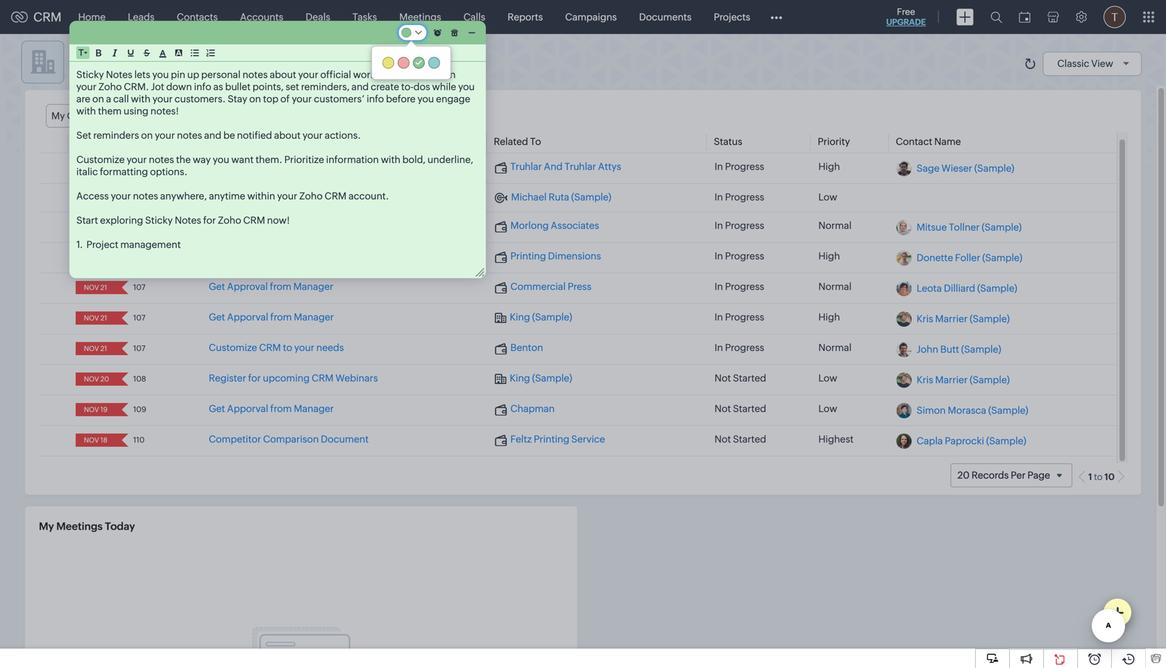 Task type: locate. For each thing, give the bounding box(es) containing it.
(sample) for "mitsue tollner (sample)" 'link'
[[982, 222, 1022, 233]]

1 get apporval from manager from the top
[[209, 312, 334, 323]]

register for upcoming crm webinars link up 'now!'
[[209, 192, 378, 203]]

not for (sample)
[[715, 373, 731, 384]]

progress for dimensions
[[725, 251, 764, 262]]

1 refer from the top
[[209, 161, 233, 172]]

7 progress from the top
[[725, 342, 764, 354]]

0 vertical spatial marrier
[[936, 313, 968, 324]]

0 horizontal spatial zoho
[[99, 81, 122, 92]]

0 vertical spatial for
[[248, 192, 261, 203]]

refer crm videos for truhlar and truhlar attys
[[209, 161, 290, 172]]

and
[[352, 81, 369, 92], [204, 130, 221, 141]]

register for upcoming crm webinars link down customize crm to your needs
[[209, 373, 378, 384]]

in for (sample)
[[715, 312, 723, 323]]

1 refer crm videos link from the top
[[209, 161, 290, 172]]

items
[[378, 69, 402, 80]]

2 refer from the top
[[209, 220, 233, 231]]

1 in progress from the top
[[715, 161, 764, 172]]

associates
[[551, 220, 599, 231]]

contacts
[[177, 11, 218, 23]]

from up dos
[[404, 69, 426, 80]]

2 get apporval from manager from the top
[[209, 404, 334, 415]]

leads
[[128, 11, 155, 23]]

1 vertical spatial about
[[274, 130, 301, 141]]

1 vertical spatial customize
[[209, 342, 257, 354]]

2 get apporval from manager link from the top
[[209, 404, 334, 415]]

reminders,
[[301, 81, 350, 92]]

lets
[[134, 69, 150, 80]]

0 vertical spatial king (sample) link
[[495, 312, 572, 324]]

feltz printing service link
[[495, 434, 605, 446]]

0 vertical spatial king
[[510, 312, 530, 323]]

service
[[572, 434, 605, 445]]

0 vertical spatial kris marrier (sample)
[[917, 313, 1010, 324]]

crm up access your notes anywhere, anytime within your zoho crm account.
[[235, 161, 257, 172]]

1 vertical spatial refer crm videos link
[[209, 220, 290, 231]]

2 marrier from the top
[[936, 374, 968, 385]]

1 vertical spatial get
[[209, 312, 225, 323]]

66
[[133, 163, 143, 172]]

webinars for king
[[336, 373, 378, 384]]

1 upcoming from the top
[[263, 192, 310, 203]]

videos for truhlar
[[259, 161, 290, 172]]

tollner
[[949, 222, 980, 233]]

1 kris from the top
[[917, 313, 934, 324]]

for down customize crm to your needs link
[[248, 373, 261, 384]]

0 vertical spatial refer crm videos
[[209, 161, 290, 172]]

normal
[[819, 220, 852, 231], [819, 281, 852, 292], [819, 342, 852, 354]]

1 horizontal spatial and
[[352, 81, 369, 92]]

1 107 from the top
[[133, 283, 145, 292]]

king (sample) up chapman
[[510, 373, 572, 384]]

(sample) down leota dilliard (sample) link
[[970, 313, 1010, 324]]

classic
[[1058, 58, 1090, 69]]

get approval from manager
[[209, 281, 334, 292]]

6 in progress from the top
[[715, 312, 764, 323]]

0 horizontal spatial info
[[194, 81, 211, 92]]

0 vertical spatial started
[[733, 373, 767, 384]]

3 started from the top
[[733, 434, 767, 445]]

leota dilliard (sample)
[[917, 283, 1018, 294]]

2 vertical spatial get
[[209, 404, 225, 415]]

notes inside customize your notes the way you want them. prioritize information with bold, underline, italic formatting options.
[[149, 154, 174, 165]]

get for king
[[209, 312, 225, 323]]

upcoming for michael
[[263, 192, 310, 203]]

109
[[133, 406, 146, 414]]

crm down the prioritize
[[312, 192, 334, 203]]

1 vertical spatial refer
[[209, 220, 233, 231]]

refer crm videos link down access your notes anywhere, anytime within your zoho crm account.
[[209, 220, 290, 231]]

create new sticky note image
[[1112, 607, 1124, 619]]

register down customize crm to your needs link
[[209, 373, 246, 384]]

feltz
[[511, 434, 532, 445]]

1 vertical spatial webinars
[[336, 373, 378, 384]]

1 vertical spatial started
[[733, 404, 767, 415]]

webinars down information
[[336, 192, 378, 203]]

3 107 from the top
[[133, 345, 145, 353]]

logo image
[[11, 11, 28, 23]]

low for simon morasca (sample)
[[819, 404, 838, 415]]

notes up the
[[177, 130, 202, 141]]

refer crm videos for morlong associates
[[209, 220, 290, 231]]

upcoming down customize crm to your needs
[[263, 373, 310, 384]]

1 videos from the top
[[259, 161, 290, 172]]

1 vertical spatial marrier
[[936, 374, 968, 385]]

(sample) right butt
[[961, 344, 1002, 355]]

0 vertical spatial meetings
[[399, 11, 441, 23]]

0 horizontal spatial truhlar
[[511, 161, 542, 172]]

about for notified
[[274, 130, 301, 141]]

project
[[86, 239, 118, 250]]

wieser
[[942, 163, 973, 174]]

register for king (sample)
[[209, 373, 246, 384]]

2 vertical spatial high
[[819, 312, 840, 323]]

within inside sticky notes lets you pin up personal notes about your official work items from within your zoho crm. jot down info as bullet points, set reminders, and create to-dos while you are on a call with your customers. stay on top of your customers' info before you engage with them using notes!
[[428, 69, 456, 80]]

2 refer crm videos link from the top
[[209, 220, 290, 231]]

0 vertical spatial to
[[283, 342, 292, 354]]

1 horizontal spatial with
[[131, 93, 151, 104]]

in progress for associates
[[715, 220, 764, 231]]

your up formatting
[[127, 154, 147, 165]]

king (sample) link for get apporval from manager
[[495, 312, 572, 324]]

6 in from the top
[[715, 312, 723, 323]]

(sample) down commercial press
[[532, 312, 572, 323]]

(sample) right morasca
[[989, 405, 1029, 416]]

1 kris marrier (sample) link from the top
[[917, 313, 1010, 324]]

1 horizontal spatial truhlar
[[565, 161, 596, 172]]

0 vertical spatial apporval
[[227, 312, 268, 323]]

priority link
[[818, 136, 850, 147]]

0 vertical spatial upcoming
[[263, 192, 310, 203]]

get down the "get approval from manager" link
[[209, 312, 225, 323]]

5 in from the top
[[715, 281, 723, 292]]

0 vertical spatial kris marrier (sample) link
[[917, 313, 1010, 324]]

dimensions
[[548, 251, 601, 262]]

0 vertical spatial within
[[428, 69, 456, 80]]

(sample) for john butt (sample) link
[[961, 344, 1002, 355]]

refer down "anytime"
[[209, 220, 233, 231]]

your left the needs
[[294, 342, 314, 354]]

capla paprocki (sample) link
[[917, 435, 1027, 447]]

you down subject
[[213, 154, 229, 165]]

upcoming for king
[[263, 373, 310, 384]]

king (sample) link up benton
[[495, 312, 572, 324]]

1 vertical spatial upcoming
[[263, 373, 310, 384]]

in progress for and
[[715, 161, 764, 172]]

in progress for (sample)
[[715, 312, 764, 323]]

2 webinars from the top
[[336, 373, 378, 384]]

1 vertical spatial register for upcoming crm webinars
[[209, 373, 378, 384]]

in for associates
[[715, 220, 723, 231]]

2 vertical spatial not started
[[715, 434, 767, 445]]

1 normal from the top
[[819, 220, 852, 231]]

set reminders on your notes and be notified about your actions.
[[76, 130, 361, 141]]

3 progress from the top
[[725, 220, 764, 231]]

your up 'now!'
[[277, 191, 297, 202]]

customize inside customize your notes the way you want them. prioritize information with bold, underline, italic formatting options.
[[76, 154, 125, 165]]

0 vertical spatial normal
[[819, 220, 852, 231]]

4 in from the top
[[715, 251, 723, 262]]

profile element
[[1096, 0, 1135, 34]]

(sample) right dilliard
[[978, 283, 1018, 294]]

notes down 66
[[133, 191, 158, 202]]

0 vertical spatial sticky
[[76, 69, 104, 80]]

projects link
[[703, 0, 762, 34]]

2 progress from the top
[[725, 192, 764, 203]]

2 not from the top
[[715, 404, 731, 415]]

1 refer crm videos from the top
[[209, 161, 290, 172]]

refer crm videos link for morlong associates
[[209, 220, 290, 231]]

1 vertical spatial with
[[76, 106, 96, 117]]

for down "anytime"
[[203, 215, 216, 226]]

1 vertical spatial zoho
[[299, 191, 323, 202]]

register for upcoming crm webinars down customize crm to your needs
[[209, 373, 378, 384]]

1 webinars from the top
[[336, 192, 378, 203]]

started
[[733, 373, 767, 384], [733, 404, 767, 415], [733, 434, 767, 445]]

info down "create"
[[367, 93, 384, 104]]

0 horizontal spatial customize
[[76, 154, 125, 165]]

0 vertical spatial king (sample)
[[510, 312, 572, 323]]

1 vertical spatial low
[[819, 373, 838, 384]]

0 horizontal spatial with
[[76, 106, 96, 117]]

customize down approval
[[209, 342, 257, 354]]

1 king from the top
[[510, 312, 530, 323]]

my meetings today
[[39, 521, 135, 533]]

profile image
[[1104, 6, 1126, 28]]

in for ruta
[[715, 192, 723, 203]]

kris marrier (sample) link for low
[[917, 374, 1010, 385]]

start exploring sticky notes for zoho crm now!
[[76, 215, 290, 226]]

1 in from the top
[[715, 161, 723, 172]]

apporval for king (sample)
[[227, 312, 268, 323]]

0 horizontal spatial meetings
[[56, 521, 103, 533]]

2 register for upcoming crm webinars from the top
[[209, 373, 378, 384]]

on left the a
[[92, 93, 104, 104]]

you down dos
[[418, 93, 434, 104]]

1 register for upcoming crm webinars from the top
[[209, 192, 378, 203]]

manager for king
[[294, 312, 334, 323]]

dilliard
[[944, 283, 976, 294]]

zoho up the a
[[99, 81, 122, 92]]

notes inside sticky notes lets you pin up personal notes about your official work items from within your zoho crm. jot down info as bullet points, set reminders, and create to-dos while you are on a call with your customers. stay on top of your customers' info before you engage with them using notes!
[[243, 69, 268, 80]]

commercial
[[511, 281, 566, 292]]

with
[[131, 93, 151, 104], [76, 106, 96, 117], [381, 154, 401, 165]]

get up competitor
[[209, 404, 225, 415]]

2 king (sample) link from the top
[[495, 373, 572, 385]]

register
[[209, 192, 246, 203], [209, 373, 246, 384]]

kris marrier (sample) for high
[[917, 313, 1010, 324]]

priority
[[818, 136, 850, 147]]

work
[[353, 69, 376, 80]]

morlong associates
[[511, 220, 599, 231]]

high for donette foller (sample)
[[819, 251, 840, 262]]

related to link
[[494, 136, 541, 147]]

0 vertical spatial register for upcoming crm webinars
[[209, 192, 378, 203]]

2 kris marrier (sample) from the top
[[917, 374, 1010, 385]]

get apporval from manager down the "get approval from manager" link
[[209, 312, 334, 323]]

(sample) right paprocki
[[987, 435, 1027, 447]]

comparison
[[263, 434, 319, 445]]

high for kris marrier (sample)
[[819, 312, 840, 323]]

apporval down approval
[[227, 312, 268, 323]]

2 kris marrier (sample) link from the top
[[917, 374, 1010, 385]]

2 register for upcoming crm webinars link from the top
[[209, 373, 378, 384]]

home link
[[67, 0, 117, 34]]

1 vertical spatial apporval
[[227, 404, 268, 415]]

meetings up reminder icon
[[399, 11, 441, 23]]

3 normal from the top
[[819, 342, 852, 354]]

options.
[[150, 166, 188, 177]]

truhlar
[[511, 161, 542, 172], [565, 161, 596, 172]]

king (sample) for in progress
[[510, 312, 572, 323]]

needs
[[316, 342, 344, 354]]

2 vertical spatial not
[[715, 434, 731, 445]]

butt
[[941, 344, 960, 355]]

apporval for chapman
[[227, 404, 268, 415]]

apporval
[[227, 312, 268, 323], [227, 404, 268, 415]]

refer crm videos down notified
[[209, 161, 290, 172]]

0 vertical spatial refer crm videos link
[[209, 161, 290, 172]]

crm
[[33, 10, 62, 24], [235, 161, 257, 172], [325, 191, 347, 202], [312, 192, 334, 203], [243, 215, 265, 226], [235, 220, 257, 231], [259, 342, 281, 354], [312, 373, 334, 384]]

kris marrier (sample) up morasca
[[917, 374, 1010, 385]]

2 upcoming from the top
[[263, 373, 310, 384]]

truhlar down related to on the top
[[511, 161, 542, 172]]

your up notes!
[[153, 93, 173, 104]]

to right 1
[[1094, 472, 1103, 483]]

2 king from the top
[[510, 373, 530, 384]]

1 vertical spatial get apporval from manager
[[209, 404, 334, 415]]

3 not from the top
[[715, 434, 731, 445]]

contact name link
[[896, 136, 961, 147]]

1 started from the top
[[733, 373, 767, 384]]

1 get from the top
[[209, 281, 225, 292]]

1 vertical spatial high
[[819, 251, 840, 262]]

1 king (sample) link from the top
[[495, 312, 572, 324]]

leota dilliard (sample) link
[[917, 283, 1018, 294]]

0 vertical spatial get
[[209, 281, 225, 292]]

0 vertical spatial customize
[[76, 154, 125, 165]]

5 progress from the top
[[725, 281, 764, 292]]

None field
[[78, 47, 87, 58], [80, 161, 112, 174], [80, 192, 112, 205], [80, 220, 112, 233], [80, 251, 112, 264], [80, 281, 112, 295], [80, 312, 112, 325], [80, 342, 112, 356], [80, 373, 112, 386], [80, 404, 112, 417], [80, 434, 112, 447], [78, 47, 87, 58], [80, 161, 112, 174], [80, 192, 112, 205], [80, 220, 112, 233], [80, 251, 112, 264], [80, 281, 112, 295], [80, 312, 112, 325], [80, 342, 112, 356], [80, 373, 112, 386], [80, 404, 112, 417], [80, 434, 112, 447]]

1 marrier from the top
[[936, 313, 968, 324]]

1 not started from the top
[[715, 373, 767, 384]]

marrier up butt
[[936, 313, 968, 324]]

webinars down the needs
[[336, 373, 378, 384]]

notes up options.
[[149, 154, 174, 165]]

2 register from the top
[[209, 373, 246, 384]]

kris marrier (sample) link up morasca
[[917, 374, 1010, 385]]

1 vertical spatial kris marrier (sample) link
[[917, 374, 1010, 385]]

upcoming up 'now!'
[[263, 192, 310, 203]]

0 vertical spatial with
[[131, 93, 151, 104]]

in for and
[[715, 161, 723, 172]]

1 king (sample) from the top
[[510, 312, 572, 323]]

0 vertical spatial low
[[819, 192, 838, 203]]

1 vertical spatial info
[[367, 93, 384, 104]]

about inside sticky notes lets you pin up personal notes about your official work items from within your zoho crm. jot down info as bullet points, set reminders, and create to-dos while you are on a call with your customers. stay on top of your customers' info before you engage with them using notes!
[[270, 69, 296, 80]]

2 truhlar from the left
[[565, 161, 596, 172]]

notes inside sticky notes lets you pin up personal notes about your official work items from within your zoho crm. jot down info as bullet points, set reminders, and create to-dos while you are on a call with your customers. stay on top of your customers' info before you engage with them using notes!
[[106, 69, 132, 80]]

1 vertical spatial manager
[[294, 312, 334, 323]]

customize up italic
[[76, 154, 125, 165]]

from for commercial press
[[270, 281, 291, 292]]

register for upcoming crm webinars up 'now!'
[[209, 192, 378, 203]]

dos
[[414, 81, 430, 92]]

2 get from the top
[[209, 312, 225, 323]]

king (sample) link up chapman
[[495, 373, 572, 385]]

notes up crm.
[[106, 69, 132, 80]]

king for get apporval from manager
[[510, 312, 530, 323]]

bold,
[[403, 154, 426, 165]]

kris up john
[[917, 313, 934, 324]]

in progress for dimensions
[[715, 251, 764, 262]]

1 not from the top
[[715, 373, 731, 384]]

sticky up are
[[76, 69, 104, 80]]

1 vertical spatial register for upcoming crm webinars link
[[209, 373, 378, 384]]

1 vertical spatial notes
[[175, 215, 201, 226]]

register for upcoming crm webinars for king (sample)
[[209, 373, 378, 384]]

1 horizontal spatial within
[[428, 69, 456, 80]]

0 vertical spatial zoho
[[99, 81, 122, 92]]

kris marrier (sample) link for high
[[917, 313, 1010, 324]]

2 kris from the top
[[917, 374, 934, 385]]

2 in progress from the top
[[715, 192, 764, 203]]

3 get from the top
[[209, 404, 225, 415]]

within up 'now!'
[[247, 191, 275, 202]]

refer crm videos link down notified
[[209, 161, 290, 172]]

meetings
[[399, 11, 441, 23], [56, 521, 103, 533]]

3 in progress from the top
[[715, 220, 764, 231]]

videos right want in the left of the page
[[259, 161, 290, 172]]

refer crm videos down access your notes anywhere, anytime within your zoho crm account.
[[209, 220, 290, 231]]

videos for morlong
[[259, 220, 290, 231]]

search element
[[982, 0, 1011, 34]]

(sample) right foller
[[983, 252, 1023, 263]]

king (sample) for not started
[[510, 373, 572, 384]]

and left be
[[204, 130, 221, 141]]

to
[[283, 342, 292, 354], [1094, 472, 1103, 483]]

1 kris marrier (sample) from the top
[[917, 313, 1010, 324]]

kris marrier (sample) down dilliard
[[917, 313, 1010, 324]]

are
[[76, 93, 90, 104]]

truhlar and truhlar attys
[[511, 161, 621, 172]]

notes
[[106, 69, 132, 80], [175, 215, 201, 226]]

chapman link
[[495, 404, 555, 416]]

3 low from the top
[[819, 404, 838, 415]]

1 vertical spatial not started
[[715, 404, 767, 415]]

5 in progress from the top
[[715, 281, 764, 292]]

videos down access your notes anywhere, anytime within your zoho crm account.
[[259, 220, 290, 231]]

refer for truhlar and truhlar attys
[[209, 161, 233, 172]]

customize
[[76, 154, 125, 165], [209, 342, 257, 354]]

printing right feltz
[[534, 434, 570, 445]]

1 vertical spatial register
[[209, 373, 246, 384]]

high for sage wieser (sample)
[[819, 161, 840, 172]]

within up while
[[428, 69, 456, 80]]

(sample) for low kris marrier (sample) link
[[970, 374, 1010, 385]]

with down crm.
[[131, 93, 151, 104]]

for for king (sample)
[[248, 373, 261, 384]]

107 for get approval from manager
[[133, 283, 145, 292]]

now!
[[267, 215, 290, 226]]

(sample) right ruta on the top left of page
[[571, 192, 612, 203]]

1 horizontal spatial info
[[367, 93, 384, 104]]

your inside customize your notes the way you want them. prioritize information with bold, underline, italic formatting options.
[[127, 154, 147, 165]]

(sample) right the wieser in the top right of the page
[[975, 163, 1015, 174]]

get apporval from manager up competitor comparison document link
[[209, 404, 334, 415]]

your down notes!
[[155, 130, 175, 141]]

1 vertical spatial 107
[[133, 314, 145, 323]]

crm right logo on the top
[[33, 10, 62, 24]]

from up competitor comparison document link
[[270, 404, 292, 415]]

2 vertical spatial low
[[819, 404, 838, 415]]

(sample) up chapman
[[532, 373, 572, 384]]

printing down morlong at top left
[[511, 251, 546, 262]]

exploring
[[100, 215, 143, 226]]

0 vertical spatial not
[[715, 373, 731, 384]]

0 vertical spatial register for upcoming crm webinars link
[[209, 192, 378, 203]]

4 in progress from the top
[[715, 251, 764, 262]]

top
[[263, 93, 279, 104]]

today
[[105, 521, 135, 533]]

john
[[917, 344, 939, 355]]

(sample) up simon morasca (sample) link
[[970, 374, 1010, 385]]

refer down subject link
[[209, 161, 233, 172]]

0 horizontal spatial sticky
[[76, 69, 104, 80]]

0 vertical spatial get apporval from manager
[[209, 312, 334, 323]]

1 register from the top
[[209, 192, 246, 203]]

meetings right my
[[56, 521, 103, 533]]

kris marrier (sample) link
[[917, 313, 1010, 324], [917, 374, 1010, 385]]

0 vertical spatial 107
[[133, 283, 145, 292]]

documents
[[639, 11, 692, 23]]

0 vertical spatial webinars
[[336, 192, 378, 203]]

6 progress from the top
[[725, 312, 764, 323]]

1 vertical spatial not
[[715, 404, 731, 415]]

1 progress from the top
[[725, 161, 764, 172]]

2 107 from the top
[[133, 314, 145, 323]]

refer crm videos link
[[209, 161, 290, 172], [209, 220, 290, 231]]

2 videos from the top
[[259, 220, 290, 231]]

1 get apporval from manager link from the top
[[209, 312, 334, 323]]

truhlar right "and"
[[565, 161, 596, 172]]

2 in from the top
[[715, 192, 723, 203]]

1 vertical spatial kris marrier (sample)
[[917, 374, 1010, 385]]

about for notes
[[270, 69, 296, 80]]

capla
[[917, 435, 943, 447]]

3 high from the top
[[819, 312, 840, 323]]

customize for customize your notes the way you want them. prioritize information with bold, underline, italic formatting options.
[[76, 154, 125, 165]]

you inside customize your notes the way you want them. prioritize information with bold, underline, italic formatting options.
[[213, 154, 229, 165]]

anywhere,
[[160, 191, 207, 202]]

accounts
[[240, 11, 283, 23]]

register for upcoming crm webinars for michael ruta (sample)
[[209, 192, 378, 203]]

king down benton link
[[510, 373, 530, 384]]

kris marrier (sample) link down dilliard
[[917, 313, 1010, 324]]

on left top
[[249, 93, 261, 104]]

apporval up competitor
[[227, 404, 268, 415]]

3 in from the top
[[715, 220, 723, 231]]

foller
[[955, 252, 981, 263]]

3 not started from the top
[[715, 434, 767, 445]]

2 king (sample) from the top
[[510, 373, 572, 384]]

1 vertical spatial meetings
[[56, 521, 103, 533]]

for right "anytime"
[[248, 192, 261, 203]]

deals
[[306, 11, 330, 23]]

2 high from the top
[[819, 251, 840, 262]]

classic view
[[1058, 58, 1114, 69]]

king for register for upcoming crm webinars
[[510, 373, 530, 384]]

progress for associates
[[725, 220, 764, 231]]

1 high from the top
[[819, 161, 840, 172]]

underline,
[[428, 154, 473, 165]]

2 refer crm videos from the top
[[209, 220, 290, 231]]

0 vertical spatial high
[[819, 161, 840, 172]]

king up benton link
[[510, 312, 530, 323]]

customize for customize crm to your needs
[[209, 342, 257, 354]]

with down are
[[76, 106, 96, 117]]

(sample) right the tollner
[[982, 222, 1022, 233]]

zoho down "anytime"
[[218, 215, 241, 226]]

create
[[371, 81, 399, 92]]

normal for mitsue tollner (sample)
[[819, 220, 852, 231]]

0 vertical spatial not started
[[715, 373, 767, 384]]

2 vertical spatial for
[[248, 373, 261, 384]]

1 apporval from the top
[[227, 312, 268, 323]]

kris down john
[[917, 374, 934, 385]]

down
[[166, 81, 192, 92]]

crm down access your notes anywhere, anytime within your zoho crm account.
[[235, 220, 257, 231]]

marrier down butt
[[936, 374, 968, 385]]

date
[[95, 136, 116, 147]]

0 vertical spatial kris
[[917, 313, 934, 324]]

1 vertical spatial kris
[[917, 374, 934, 385]]

competitor comparison document
[[209, 434, 369, 445]]

on
[[92, 93, 104, 104], [249, 93, 261, 104], [141, 130, 153, 141]]

zoho down the prioritize
[[299, 191, 323, 202]]

0 vertical spatial videos
[[259, 161, 290, 172]]

2 apporval from the top
[[227, 404, 268, 415]]

1 vertical spatial king (sample) link
[[495, 373, 572, 385]]

0 vertical spatial and
[[352, 81, 369, 92]]

0 vertical spatial manager
[[293, 281, 334, 292]]

2 normal from the top
[[819, 281, 852, 292]]

simon morasca (sample)
[[917, 405, 1029, 416]]

from right approval
[[270, 281, 291, 292]]

0 vertical spatial notes
[[106, 69, 132, 80]]

4 progress from the top
[[725, 251, 764, 262]]

related to
[[494, 136, 541, 147]]

2 horizontal spatial with
[[381, 154, 401, 165]]

2 vertical spatial with
[[381, 154, 401, 165]]

and down the work
[[352, 81, 369, 92]]

actions.
[[325, 130, 361, 141]]

customize crm to your needs
[[209, 342, 344, 354]]

1 register for upcoming crm webinars link from the top
[[209, 192, 378, 203]]

notes up points,
[[243, 69, 268, 80]]

not started
[[715, 373, 767, 384], [715, 404, 767, 415], [715, 434, 767, 445]]

0 vertical spatial register
[[209, 192, 246, 203]]

get apporval from manager for chapman
[[209, 404, 334, 415]]

stay
[[228, 93, 247, 104]]

2 vertical spatial zoho
[[218, 215, 241, 226]]

progress for (sample)
[[725, 312, 764, 323]]

access your notes anywhere, anytime within your zoho crm account.
[[76, 191, 389, 202]]

not
[[715, 373, 731, 384], [715, 404, 731, 415], [715, 434, 731, 445]]

2 low from the top
[[819, 373, 838, 384]]

0 vertical spatial refer
[[209, 161, 233, 172]]



Task type: vqa. For each thing, say whether or not it's contained in the screenshot.


Task type: describe. For each thing, give the bounding box(es) containing it.
due date link
[[75, 136, 116, 147]]

normal for john butt (sample)
[[819, 342, 852, 354]]

sage
[[917, 163, 940, 174]]

customize your notes the way you want them. prioritize information with bold, underline, italic formatting options.
[[76, 154, 475, 177]]

progress for and
[[725, 161, 764, 172]]

marrier for high
[[936, 313, 968, 324]]

(sample) for leota dilliard (sample) link
[[978, 283, 1018, 294]]

1 horizontal spatial sticky
[[145, 215, 173, 226]]

personal
[[201, 69, 241, 80]]

simon morasca (sample) link
[[917, 405, 1029, 416]]

crm link
[[11, 10, 62, 24]]

get approval from manager link
[[209, 281, 334, 292]]

morlong associates link
[[495, 220, 599, 233]]

from for chapman
[[270, 404, 292, 415]]

reports link
[[497, 0, 554, 34]]

notes!
[[150, 106, 179, 117]]

press
[[568, 281, 592, 292]]

from inside sticky notes lets you pin up personal notes about your official work items from within your zoho crm. jot down info as bullet points, set reminders, and create to-dos while you are on a call with your customers. stay on top of your customers' info before you engage with them using notes!
[[404, 69, 426, 80]]

campaigns link
[[554, 0, 628, 34]]

calls link
[[452, 0, 497, 34]]

competitor
[[209, 434, 261, 445]]

the
[[176, 154, 191, 165]]

feltz printing service
[[511, 434, 605, 445]]

reminder image
[[434, 29, 441, 36]]

1 horizontal spatial to
[[1094, 472, 1103, 483]]

search image
[[991, 11, 1003, 23]]

crm down the needs
[[312, 373, 334, 384]]

notified
[[237, 130, 272, 141]]

1 low from the top
[[819, 192, 838, 203]]

turtle
[[167, 55, 201, 69]]

up
[[187, 69, 199, 80]]

delete image
[[451, 29, 458, 36]]

1 truhlar from the left
[[511, 161, 542, 172]]

information
[[326, 154, 379, 165]]

7 in from the top
[[715, 342, 723, 354]]

1 vertical spatial printing
[[534, 434, 570, 445]]

free
[[897, 7, 915, 17]]

morasca
[[948, 405, 987, 416]]

competitor comparison document link
[[209, 434, 369, 445]]

107 for customize crm to your needs
[[133, 345, 145, 353]]

0 horizontal spatial to
[[283, 342, 292, 354]]

1 horizontal spatial on
[[141, 130, 153, 141]]

low for kris marrier (sample)
[[819, 373, 838, 384]]

progress for press
[[725, 281, 764, 292]]

your up the prioritize
[[303, 130, 323, 141]]

john butt (sample)
[[917, 344, 1002, 355]]

kris for high
[[917, 313, 934, 324]]

1 horizontal spatial notes
[[175, 215, 201, 226]]

benton link
[[495, 342, 543, 355]]

commercial press link
[[495, 281, 592, 294]]

reports
[[508, 11, 543, 23]]

jot
[[151, 81, 164, 92]]

commercial press
[[511, 281, 592, 292]]

1 vertical spatial within
[[247, 191, 275, 202]]

in progress for press
[[715, 281, 764, 292]]

from for king (sample)
[[270, 312, 292, 323]]

0 vertical spatial printing
[[511, 251, 546, 262]]

king (sample) link for register for upcoming crm webinars
[[495, 373, 572, 385]]

1 horizontal spatial zoho
[[218, 215, 241, 226]]

107 for get apporval from manager
[[133, 314, 145, 323]]

create menu element
[[948, 0, 982, 34]]

register for michael ruta (sample)
[[209, 192, 246, 203]]

1 to 10
[[1089, 472, 1115, 483]]

you up 'engage'
[[458, 81, 475, 92]]

your up set
[[298, 69, 318, 80]]

2 horizontal spatial on
[[249, 93, 261, 104]]

progress for ruta
[[725, 192, 764, 203]]

home
[[78, 11, 106, 23]]

crm left account.
[[325, 191, 347, 202]]

refer for morlong associates
[[209, 220, 233, 231]]

register for upcoming crm webinars link for king (sample)
[[209, 373, 378, 384]]

0 horizontal spatial and
[[204, 130, 221, 141]]

(sample) inside "link"
[[571, 192, 612, 203]]

bullet
[[225, 81, 251, 92]]

status link
[[714, 136, 743, 147]]

normal for leota dilliard (sample)
[[819, 281, 852, 292]]

minimize image
[[469, 32, 476, 34]]

2 started from the top
[[733, 404, 767, 415]]

using
[[124, 106, 149, 117]]

sage wieser (sample) link
[[917, 163, 1015, 174]]

mitsue tollner (sample)
[[917, 222, 1022, 233]]

mitsue tollner (sample) link
[[917, 222, 1022, 233]]

prioritize
[[284, 154, 324, 165]]

webinars for michael
[[336, 192, 378, 203]]

calendar image
[[1019, 11, 1031, 23]]

1 vertical spatial for
[[203, 215, 216, 226]]

attys
[[598, 161, 621, 172]]

kris for low
[[917, 374, 934, 385]]

crm left 'now!'
[[243, 215, 265, 226]]

and inside sticky notes lets you pin up personal notes about your official work items from within your zoho crm. jot down info as bullet points, set reminders, and create to-dos while you are on a call with your customers. stay on top of your customers' info before you engage with them using notes!
[[352, 81, 369, 92]]

sticky inside sticky notes lets you pin up personal notes about your official work items from within your zoho crm. jot down info as bullet points, set reminders, and create to-dos while you are on a call with your customers. stay on top of your customers' info before you engage with them using notes!
[[76, 69, 104, 80]]

get apporval from manager link for chapman
[[209, 404, 334, 415]]

be
[[223, 130, 235, 141]]

zoho inside sticky notes lets you pin up personal notes about your official work items from within your zoho crm. jot down info as bullet points, set reminders, and create to-dos while you are on a call with your customers. stay on top of your customers' info before you engage with them using notes!
[[99, 81, 122, 92]]

call
[[113, 93, 129, 104]]

0 vertical spatial info
[[194, 81, 211, 92]]

campaigns
[[565, 11, 617, 23]]

simon
[[917, 405, 946, 416]]

manager for commercial
[[293, 281, 334, 292]]

with inside customize your notes the way you want them. prioritize information with bold, underline, italic formatting options.
[[381, 154, 401, 165]]

leads link
[[117, 0, 166, 34]]

create menu image
[[957, 9, 974, 25]]

anytime
[[209, 191, 245, 202]]

get apporval from manager for king (sample)
[[209, 312, 334, 323]]

not started for printing
[[715, 434, 767, 445]]

1 horizontal spatial meetings
[[399, 11, 441, 23]]

capla paprocki (sample)
[[917, 435, 1027, 447]]

subject
[[208, 136, 243, 147]]

account.
[[349, 191, 389, 202]]

ruta
[[549, 192, 569, 203]]

to-
[[401, 81, 414, 92]]

john butt (sample) link
[[917, 344, 1002, 355]]

get for commercial
[[209, 281, 225, 292]]

marrier for low
[[936, 374, 968, 385]]

108
[[133, 375, 146, 384]]

related
[[494, 136, 528, 147]]

(sample) for high kris marrier (sample) link
[[970, 313, 1010, 324]]

reminders
[[93, 130, 139, 141]]

you up the jot
[[152, 69, 169, 80]]

accounts link
[[229, 0, 295, 34]]

refer crm videos link for truhlar and truhlar attys
[[209, 161, 290, 172]]

(sample) for "donette foller (sample)" link
[[983, 252, 1023, 263]]

name
[[935, 136, 961, 147]]

2 not started from the top
[[715, 404, 767, 415]]

started for (sample)
[[733, 373, 767, 384]]

contacts link
[[166, 0, 229, 34]]

documents link
[[628, 0, 703, 34]]

want
[[231, 154, 254, 165]]

(sample) for sage wieser (sample) link
[[975, 163, 1015, 174]]

subject link
[[208, 136, 243, 147]]

customers.
[[175, 93, 226, 104]]

not for printing
[[715, 434, 731, 445]]

projects
[[714, 11, 751, 23]]

your up are
[[76, 81, 97, 92]]

your down set
[[292, 93, 312, 104]]

approval
[[227, 281, 268, 292]]

10
[[1105, 472, 1115, 483]]

kris marrier (sample) for low
[[917, 374, 1010, 385]]

crm left the needs
[[259, 342, 281, 354]]

michael ruta (sample) link
[[495, 192, 612, 204]]

2 vertical spatial manager
[[294, 404, 334, 415]]

(sample) for the capla paprocki (sample) link
[[987, 435, 1027, 447]]

tasks
[[353, 11, 377, 23]]

customize crm to your needs link
[[209, 342, 344, 354]]

in for dimensions
[[715, 251, 723, 262]]

way
[[193, 154, 211, 165]]

donette foller (sample)
[[917, 252, 1023, 263]]

110
[[133, 436, 145, 445]]

(sample) for simon morasca (sample) link
[[989, 405, 1029, 416]]

get apporval from manager link for king (sample)
[[209, 312, 334, 323]]

for for michael ruta (sample)
[[248, 192, 261, 203]]

started for printing
[[733, 434, 767, 445]]

leota
[[917, 283, 942, 294]]

7 in progress from the top
[[715, 342, 764, 354]]

in progress for ruta
[[715, 192, 764, 203]]

your left the 105
[[111, 191, 131, 202]]

not started for (sample)
[[715, 373, 767, 384]]

welcome
[[75, 55, 131, 69]]

0 horizontal spatial on
[[92, 93, 104, 104]]

register for upcoming crm webinars link for michael ruta (sample)
[[209, 192, 378, 203]]

project management
[[86, 239, 181, 250]]

in for press
[[715, 281, 723, 292]]

2 horizontal spatial zoho
[[299, 191, 323, 202]]

printing dimensions link
[[495, 251, 601, 263]]

to
[[530, 136, 541, 147]]



